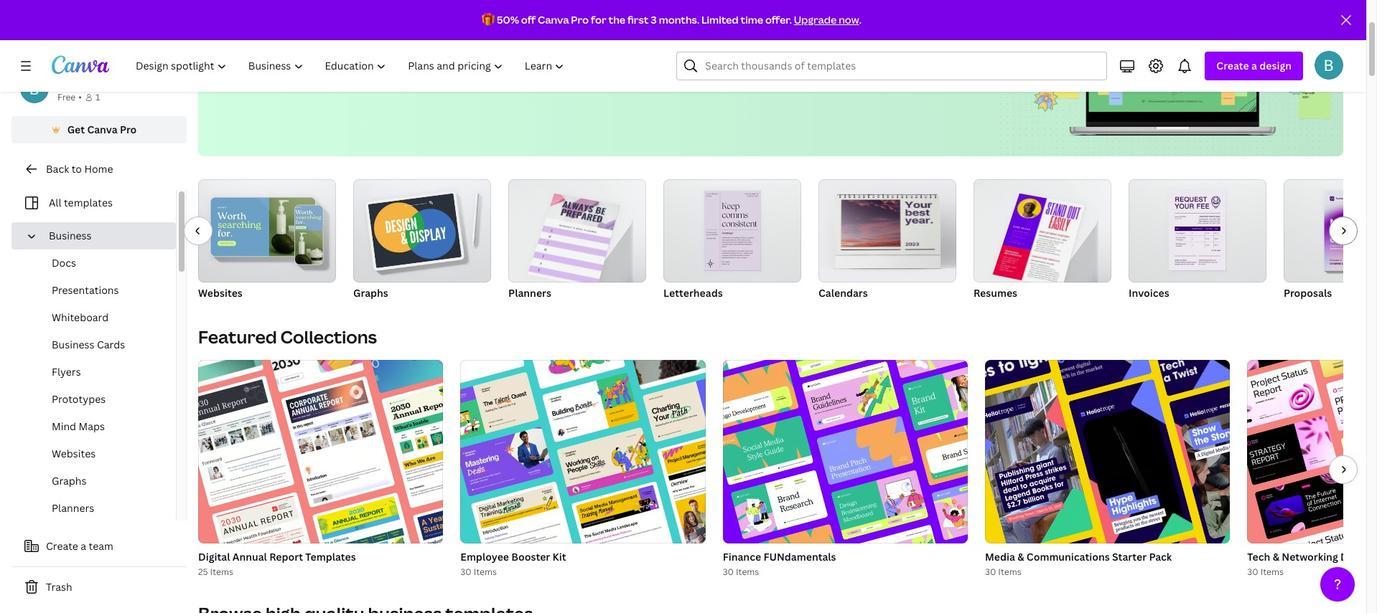 Task type: describe. For each thing, give the bounding box(es) containing it.
1 vertical spatial to
[[72, 162, 82, 176]]

upgrade
[[794, 13, 837, 27]]

back to home link
[[11, 155, 187, 184]]

reimagine the way you work
[[221, 11, 539, 42]]

create a team button
[[11, 533, 187, 562]]

first
[[628, 13, 649, 27]]

getting
[[366, 55, 405, 70]]

create a design
[[1217, 59, 1292, 73]]

finance fundamentals link
[[723, 550, 968, 566]]

items inside digital annual report templates 25 items
[[210, 567, 233, 579]]

maps
[[79, 420, 105, 434]]

1 horizontal spatial canva
[[538, 13, 569, 27]]

make an impression when getting work done from whiteboards to presentation templates, invoices and letterheads.
[[221, 55, 858, 70]]

from
[[468, 55, 495, 70]]

.
[[859, 13, 862, 27]]

proposals link
[[1284, 180, 1377, 303]]

flyers
[[52, 366, 81, 379]]

fundamentals
[[764, 551, 836, 564]]

25
[[198, 567, 208, 579]]

home
[[84, 162, 113, 176]]

way
[[385, 11, 431, 42]]

calendars link
[[819, 180, 957, 303]]

flyers link
[[23, 359, 176, 386]]

employee booster kit 30 items
[[461, 551, 566, 579]]

whiteboard
[[52, 311, 109, 325]]

items inside the finance fundamentals 30 items
[[736, 567, 759, 579]]

and
[[768, 55, 788, 70]]

invoices
[[719, 55, 765, 70]]

0 vertical spatial work
[[483, 11, 539, 42]]

featured collections
[[198, 325, 377, 349]]

digital annual report templates link
[[198, 550, 443, 566]]

a for design
[[1252, 59, 1257, 73]]

items inside media & communications starter pack 30 items
[[998, 567, 1022, 579]]

1 vertical spatial planners
[[52, 502, 94, 516]]

3
[[651, 13, 657, 27]]

resumes
[[974, 287, 1018, 300]]

Search search field
[[705, 52, 1098, 80]]

reimagine the way you work image
[[999, 0, 1344, 157]]

employee booster kit link
[[461, 550, 706, 566]]

1 horizontal spatial graphs link
[[353, 180, 491, 303]]

digital annual report templates 25 items
[[198, 551, 356, 579]]

an
[[253, 55, 267, 70]]

employee
[[461, 551, 509, 564]]

create for create a team
[[46, 540, 78, 554]]

design
[[1260, 59, 1292, 73]]

& for tech
[[1273, 551, 1280, 564]]

tech
[[1248, 551, 1271, 564]]

1 vertical spatial planners link
[[23, 495, 176, 523]]

media & communications starter pack link
[[985, 550, 1230, 566]]

calendars
[[819, 287, 868, 300]]

business for business
[[49, 229, 92, 243]]

tech & networking databas link
[[1248, 550, 1377, 566]]

docs link
[[23, 250, 176, 277]]

& for media
[[1018, 551, 1024, 564]]

personal
[[57, 75, 100, 89]]

make
[[221, 55, 250, 70]]

templates
[[305, 551, 356, 564]]

finance fundamentals 30 items
[[723, 551, 836, 579]]

invoices
[[1129, 287, 1170, 300]]

kit
[[553, 551, 566, 564]]

letterheads link
[[664, 180, 801, 303]]

items inside "employee booster kit 30 items"
[[474, 567, 497, 579]]

reimagine
[[221, 11, 337, 42]]

now
[[839, 13, 859, 27]]

databas
[[1341, 551, 1377, 564]]

digital
[[198, 551, 230, 564]]

prototypes
[[52, 393, 106, 406]]

create a design button
[[1205, 52, 1303, 80]]

30 inside tech & networking databas 30 items
[[1248, 567, 1259, 579]]

0 horizontal spatial the
[[342, 11, 380, 42]]

0 vertical spatial websites
[[198, 287, 243, 300]]

tech & networking databas 30 items
[[1248, 551, 1377, 579]]

1 horizontal spatial the
[[609, 13, 626, 27]]

get
[[67, 123, 85, 136]]

media & communications starter pack 30 items
[[985, 551, 1172, 579]]

team
[[89, 540, 113, 554]]

trash
[[46, 581, 72, 595]]

create for create a design
[[1217, 59, 1249, 73]]

months.
[[659, 13, 700, 27]]



Task type: locate. For each thing, give the bounding box(es) containing it.
a inside dropdown button
[[1252, 59, 1257, 73]]

1 vertical spatial graphs
[[52, 475, 87, 488]]

•
[[78, 91, 82, 103]]

0 horizontal spatial planners link
[[23, 495, 176, 523]]

presentation
[[584, 55, 655, 70]]

report
[[269, 551, 303, 564]]

letterhead image
[[664, 180, 801, 283], [704, 191, 761, 271]]

5 items from the left
[[1261, 567, 1284, 579]]

create a team
[[46, 540, 113, 554]]

mind maps
[[52, 420, 105, 434]]

1
[[95, 91, 100, 103]]

1 vertical spatial websites link
[[23, 441, 176, 468]]

1 horizontal spatial a
[[1252, 59, 1257, 73]]

templates
[[64, 196, 113, 210]]

business for business cards
[[52, 338, 94, 352]]

pro up "back to home" link
[[120, 123, 137, 136]]

1 vertical spatial a
[[81, 540, 86, 554]]

1 vertical spatial graphs link
[[23, 468, 176, 495]]

upgrade now button
[[794, 13, 859, 27]]

the right for
[[609, 13, 626, 27]]

work
[[483, 11, 539, 42], [407, 55, 434, 70]]

0 horizontal spatial graphs
[[52, 475, 87, 488]]

get canva pro button
[[11, 116, 187, 144]]

30 down employee
[[461, 567, 472, 579]]

0 horizontal spatial create
[[46, 540, 78, 554]]

1 horizontal spatial graphs
[[353, 287, 388, 300]]

create inside dropdown button
[[1217, 59, 1249, 73]]

0 horizontal spatial to
[[72, 162, 82, 176]]

0 vertical spatial planners
[[508, 287, 551, 300]]

create
[[1217, 59, 1249, 73], [46, 540, 78, 554]]

1 vertical spatial work
[[407, 55, 434, 70]]

create left team
[[46, 540, 78, 554]]

items down digital
[[210, 567, 233, 579]]

business up flyers at left bottom
[[52, 338, 94, 352]]

graphs
[[353, 287, 388, 300], [52, 475, 87, 488]]

mind
[[52, 420, 76, 434]]

30 down media
[[985, 567, 996, 579]]

🎁
[[482, 13, 495, 27]]

whiteboards
[[497, 55, 566, 70]]

& inside tech & networking databas 30 items
[[1273, 551, 1280, 564]]

a left team
[[81, 540, 86, 554]]

resumes link
[[974, 180, 1112, 303]]

3 items from the left
[[736, 567, 759, 579]]

0 vertical spatial websites link
[[198, 180, 336, 303]]

canva inside get canva pro button
[[87, 123, 118, 136]]

invoices link
[[1129, 180, 1267, 303]]

items
[[210, 567, 233, 579], [474, 567, 497, 579], [736, 567, 759, 579], [998, 567, 1022, 579], [1261, 567, 1284, 579]]

1 vertical spatial pro
[[120, 123, 137, 136]]

0 horizontal spatial a
[[81, 540, 86, 554]]

a for team
[[81, 540, 86, 554]]

top level navigation element
[[126, 52, 577, 80]]

None search field
[[677, 52, 1108, 80]]

business inside business cards 'link'
[[52, 338, 94, 352]]

1 30 from the left
[[461, 567, 472, 579]]

0 vertical spatial a
[[1252, 59, 1257, 73]]

1 items from the left
[[210, 567, 233, 579]]

templates,
[[658, 55, 716, 70]]

0 vertical spatial pro
[[571, 13, 589, 27]]

pack
[[1149, 551, 1172, 564]]

1 horizontal spatial websites link
[[198, 180, 336, 303]]

websites up featured
[[198, 287, 243, 300]]

booster
[[511, 551, 550, 564]]

all
[[49, 196, 61, 210]]

whiteboard link
[[23, 304, 176, 332]]

free
[[57, 91, 76, 103]]

canva right get
[[87, 123, 118, 136]]

communications
[[1027, 551, 1110, 564]]

0 vertical spatial canva
[[538, 13, 569, 27]]

proposal image
[[1284, 180, 1377, 283], [1325, 191, 1377, 271]]

canva right off
[[538, 13, 569, 27]]

websites link
[[198, 180, 336, 303], [23, 441, 176, 468]]

0 vertical spatial business
[[49, 229, 92, 243]]

presentations link
[[23, 277, 176, 304]]

graph image
[[353, 180, 491, 283], [368, 194, 462, 269]]

planner image
[[508, 180, 646, 283], [528, 194, 620, 289]]

& right media
[[1018, 551, 1024, 564]]

work left the done
[[407, 55, 434, 70]]

cards
[[97, 338, 125, 352]]

items down employee
[[474, 567, 497, 579]]

graphs link
[[353, 180, 491, 303], [23, 468, 176, 495]]

proposals
[[1284, 287, 1332, 300]]

1 horizontal spatial create
[[1217, 59, 1249, 73]]

0 vertical spatial graphs
[[353, 287, 388, 300]]

a left the design
[[1252, 59, 1257, 73]]

presentations
[[52, 284, 119, 297]]

all templates link
[[20, 190, 167, 217]]

networking
[[1282, 551, 1338, 564]]

1 horizontal spatial work
[[483, 11, 539, 42]]

0 horizontal spatial work
[[407, 55, 434, 70]]

2 items from the left
[[474, 567, 497, 579]]

offer.
[[765, 13, 792, 27]]

1 & from the left
[[1018, 551, 1024, 564]]

pro left for
[[571, 13, 589, 27]]

business cards link
[[23, 332, 176, 359]]

a inside button
[[81, 540, 86, 554]]

items down tech
[[1261, 567, 1284, 579]]

0 vertical spatial to
[[569, 55, 581, 70]]

mind maps link
[[23, 414, 176, 441]]

business up "docs"
[[49, 229, 92, 243]]

1 horizontal spatial planners
[[508, 287, 551, 300]]

30 inside the finance fundamentals 30 items
[[723, 567, 734, 579]]

items down finance
[[736, 567, 759, 579]]

3 30 from the left
[[985, 567, 996, 579]]

done
[[437, 55, 465, 70]]

0 vertical spatial planners link
[[508, 180, 646, 303]]

1 vertical spatial business
[[52, 338, 94, 352]]

letterheads.
[[791, 55, 858, 70]]

limited
[[702, 13, 739, 27]]

time
[[741, 13, 763, 27]]

30 down tech
[[1248, 567, 1259, 579]]

featured
[[198, 325, 277, 349]]

0 horizontal spatial planners
[[52, 502, 94, 516]]

starter
[[1112, 551, 1147, 564]]

1 horizontal spatial websites
[[198, 287, 243, 300]]

1 horizontal spatial to
[[569, 55, 581, 70]]

& right tech
[[1273, 551, 1280, 564]]

business
[[49, 229, 92, 243], [52, 338, 94, 352]]

30 inside media & communications starter pack 30 items
[[985, 567, 996, 579]]

graphs up collections
[[353, 287, 388, 300]]

resume image
[[974, 180, 1112, 283], [993, 194, 1085, 289]]

2 & from the left
[[1273, 551, 1280, 564]]

&
[[1018, 551, 1024, 564], [1273, 551, 1280, 564]]

back
[[46, 162, 69, 176]]

invoice image
[[1129, 180, 1267, 283], [1169, 191, 1226, 271]]

1 vertical spatial websites
[[52, 447, 96, 461]]

to right whiteboards
[[569, 55, 581, 70]]

create left the design
[[1217, 59, 1249, 73]]

0 horizontal spatial canva
[[87, 123, 118, 136]]

back to home
[[46, 162, 113, 176]]

websites down mind maps on the bottom of the page
[[52, 447, 96, 461]]

0 horizontal spatial graphs link
[[23, 468, 176, 495]]

business cards
[[52, 338, 125, 352]]

brad klo image
[[1315, 51, 1344, 80]]

4 items from the left
[[998, 567, 1022, 579]]

calendar image
[[819, 180, 957, 283], [835, 196, 941, 255]]

0 vertical spatial create
[[1217, 59, 1249, 73]]

1 vertical spatial create
[[46, 540, 78, 554]]

work up whiteboards
[[483, 11, 539, 42]]

impression
[[269, 55, 330, 70]]

0 horizontal spatial websites link
[[23, 441, 176, 468]]

items inside tech & networking databas 30 items
[[1261, 567, 1284, 579]]

for
[[591, 13, 607, 27]]

website image
[[198, 180, 336, 283], [198, 180, 336, 283]]

docs
[[52, 256, 76, 270]]

you
[[436, 11, 478, 42]]

all templates
[[49, 196, 113, 210]]

trash link
[[11, 574, 187, 602]]

create inside button
[[46, 540, 78, 554]]

0 horizontal spatial pro
[[120, 123, 137, 136]]

4 30 from the left
[[1248, 567, 1259, 579]]

1 horizontal spatial &
[[1273, 551, 1280, 564]]

finance
[[723, 551, 761, 564]]

30 down finance
[[723, 567, 734, 579]]

1 vertical spatial canva
[[87, 123, 118, 136]]

& inside media & communications starter pack 30 items
[[1018, 551, 1024, 564]]

graphs down mind
[[52, 475, 87, 488]]

off
[[521, 13, 536, 27]]

when
[[333, 55, 363, 70]]

to right the back
[[72, 162, 82, 176]]

pro inside button
[[120, 123, 137, 136]]

the
[[342, 11, 380, 42], [609, 13, 626, 27]]

0 horizontal spatial websites
[[52, 447, 96, 461]]

get canva pro
[[67, 123, 137, 136]]

50%
[[497, 13, 519, 27]]

canva
[[538, 13, 569, 27], [87, 123, 118, 136]]

0 vertical spatial graphs link
[[353, 180, 491, 303]]

1 horizontal spatial pro
[[571, 13, 589, 27]]

websites
[[198, 287, 243, 300], [52, 447, 96, 461]]

items down media
[[998, 567, 1022, 579]]

prototypes link
[[23, 386, 176, 414]]

2 30 from the left
[[723, 567, 734, 579]]

collections
[[280, 325, 377, 349]]

a
[[1252, 59, 1257, 73], [81, 540, 86, 554]]

0 horizontal spatial &
[[1018, 551, 1024, 564]]

1 horizontal spatial planners link
[[508, 180, 646, 303]]

30 inside "employee booster kit 30 items"
[[461, 567, 472, 579]]

the up when
[[342, 11, 380, 42]]

free •
[[57, 91, 82, 103]]



Task type: vqa. For each thing, say whether or not it's contained in the screenshot.
easily within Bring your vision to life. From fully functioning prototypes to professional-looking investor pitch decks, you can easily elevate your startup to the next level.
no



